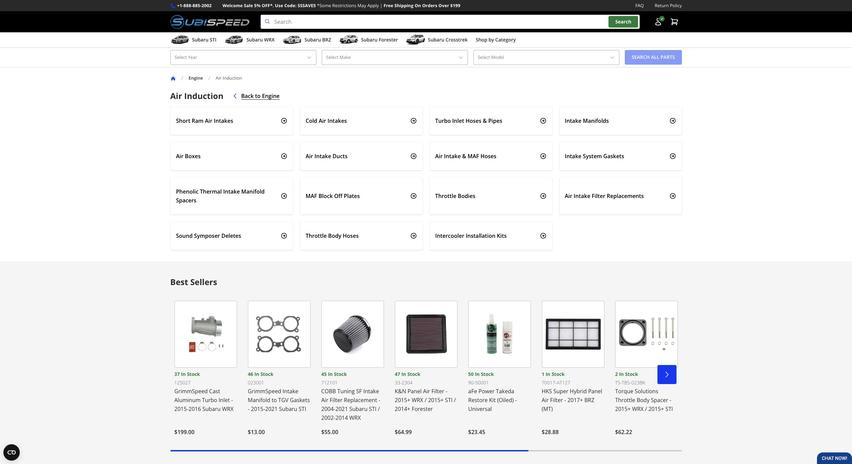 Task type: vqa. For each thing, say whether or not it's contained in the screenshot.


Task type: locate. For each thing, give the bounding box(es) containing it.
stock up the 023001 in the bottom of the page
[[261, 371, 274, 377]]

0 horizontal spatial grimmspeed
[[174, 388, 208, 395]]

1 horizontal spatial to
[[272, 396, 277, 404]]

0 vertical spatial maf
[[468, 152, 480, 160]]

2 stock from the left
[[261, 371, 274, 377]]

faq link
[[636, 2, 644, 9]]

wrx inside the 37 in stock 125027 grimmspeed cast aluminum turbo inlet - 2015-2016 subaru wrx
[[222, 405, 234, 413]]

intake inside phenolic thermal intake manifold spacers
[[223, 188, 240, 195]]

0 horizontal spatial maf
[[306, 192, 317, 200]]

1 horizontal spatial maf
[[468, 152, 480, 160]]

subaru brz button
[[283, 34, 331, 47]]

0 horizontal spatial &
[[463, 152, 467, 160]]

1 vertical spatial hoses
[[481, 152, 497, 160]]

in inside 2 in stock ts-tbs-023bk torque solutions throttle body spacer - 2015+ wrx / 2015+ sti
[[620, 371, 624, 377]]

stock for intake
[[261, 371, 274, 377]]

1 vertical spatial forester
[[412, 405, 433, 413]]

50
[[469, 371, 474, 377]]

4 stock from the left
[[408, 371, 421, 377]]

2002-
[[322, 414, 336, 422]]

wrx down solutions
[[633, 405, 644, 413]]

023001
[[248, 379, 264, 386]]

brz left a subaru forester thumbnail image
[[322, 36, 331, 43]]

2014+
[[395, 405, 411, 413]]

1 intakes from the left
[[214, 117, 233, 124]]

hoses inside throttle body hoses link
[[343, 232, 359, 239]]

intake
[[565, 117, 582, 124], [315, 152, 331, 160], [444, 152, 461, 160], [565, 152, 582, 160], [223, 188, 240, 195], [574, 192, 591, 200], [283, 388, 299, 395], [364, 388, 379, 395]]

throttle inside 2 in stock ts-tbs-023bk torque solutions throttle body spacer - 2015+ wrx / 2015+ sti
[[616, 396, 636, 404]]

short ram air intakes link
[[170, 106, 293, 135]]

stock inside 50 in stock 90-50001 afe power takeda restore kit (oiled) - universal
[[481, 371, 494, 377]]

in for afe power takeda restore kit (oiled) - universal
[[475, 371, 480, 377]]

1 panel from the left
[[408, 388, 422, 395]]

filter inside 1 in stock 70017-at127 hks super hybrid panel air filter - 2017+ brz (mt)
[[551, 396, 563, 404]]

maf inside air intake & maf hoses link
[[468, 152, 480, 160]]

in inside the 37 in stock 125027 grimmspeed cast aluminum turbo inlet - 2015-2016 subaru wrx
[[181, 371, 186, 377]]

stock up 50001
[[481, 371, 494, 377]]

in right 2
[[620, 371, 624, 377]]

1 vertical spatial brz
[[585, 396, 595, 404]]

brz inside 1 in stock 70017-at127 hks super hybrid panel air filter - 2017+ brz (mt)
[[585, 396, 595, 404]]

3 in from the left
[[328, 371, 333, 377]]

1 horizontal spatial forester
[[412, 405, 433, 413]]

wrx inside 47 in stock 33-2304 k&n panel air filter - 2015+ wrx / 2015+ sti / 2014+ forester
[[412, 396, 424, 404]]

2 panel from the left
[[589, 388, 603, 395]]

grimmspeed up aluminum
[[174, 388, 208, 395]]

sti down subispeed logo
[[210, 36, 217, 43]]

subaru crosstrek
[[428, 36, 468, 43]]

7 stock from the left
[[626, 371, 639, 377]]

stock
[[187, 371, 200, 377], [261, 371, 274, 377], [334, 371, 347, 377], [408, 371, 421, 377], [481, 371, 494, 377], [552, 371, 565, 377], [626, 371, 639, 377]]

2 grimmspeed from the left
[[248, 388, 281, 395]]

air intake & maf hoses
[[436, 152, 497, 160]]

0 horizontal spatial inlet
[[219, 396, 230, 404]]

2015- down aluminum
[[174, 405, 189, 413]]

in right 50 at the right of page
[[475, 371, 480, 377]]

in right 37
[[181, 371, 186, 377]]

cobb
[[322, 388, 336, 395]]

2017+
[[568, 396, 584, 404]]

5%
[[254, 2, 261, 9]]

2 vertical spatial throttle
[[616, 396, 636, 404]]

on
[[415, 2, 421, 9]]

sti left 2004-
[[299, 405, 306, 413]]

0 horizontal spatial gaskets
[[290, 396, 310, 404]]

in inside the 46 in stock 023001 grimmspeed intake manifold to tgv gaskets - 2015-2021 subaru sti
[[255, 371, 259, 377]]

0 horizontal spatial turbo
[[202, 396, 217, 404]]

0 horizontal spatial panel
[[408, 388, 422, 395]]

Select Make button
[[322, 50, 468, 65]]

welcome sale 5% off*. use code: sssave5
[[223, 2, 316, 9]]

back to engine link
[[232, 91, 280, 101]]

free
[[384, 2, 394, 9]]

2 in from the left
[[255, 371, 259, 377]]

sti inside dropdown button
[[210, 36, 217, 43]]

0 horizontal spatial brz
[[322, 36, 331, 43]]

open widget image
[[3, 445, 20, 461]]

grimmspeed for manifold
[[248, 388, 281, 395]]

filter inside 47 in stock 33-2304 k&n panel air filter - 2015+ wrx / 2015+ sti / 2014+ forester
[[432, 388, 445, 395]]

in inside 1 in stock 70017-at127 hks super hybrid panel air filter - 2017+ brz (mt)
[[546, 371, 551, 377]]

grimmspeed down the 023001 in the bottom of the page
[[248, 388, 281, 395]]

forester right 2014+
[[412, 405, 433, 413]]

46
[[248, 371, 253, 377]]

1 vertical spatial inlet
[[219, 396, 230, 404]]

2304
[[402, 379, 413, 386]]

induction up short ram air intakes
[[184, 90, 224, 101]]

1 stock from the left
[[187, 371, 200, 377]]

sti down replacement
[[369, 405, 377, 413]]

panel inside 47 in stock 33-2304 k&n panel air filter - 2015+ wrx / 2015+ sti / 2014+ forester
[[408, 388, 422, 395]]

0 horizontal spatial body
[[328, 232, 342, 239]]

inlet inside the 37 in stock 125027 grimmspeed cast aluminum turbo inlet - 2015-2016 subaru wrx
[[219, 396, 230, 404]]

2015- inside the 46 in stock 023001 grimmspeed intake manifold to tgv gaskets - 2015-2021 subaru sti
[[251, 405, 265, 413]]

- inside 45 in stock 712101 cobb tuning sf intake air filter replacement - 2004-2021 subaru sti / 2002-2014 wrx
[[379, 396, 381, 404]]

1 vertical spatial to
[[272, 396, 277, 404]]

1 horizontal spatial brz
[[585, 396, 595, 404]]

stock for tuning
[[334, 371, 347, 377]]

in inside 50 in stock 90-50001 afe power takeda restore kit (oiled) - universal
[[475, 371, 480, 377]]

air induction down select year "button"
[[216, 75, 242, 81]]

air induction up ram
[[170, 90, 224, 101]]

stock up 712101
[[334, 371, 347, 377]]

select make image
[[458, 55, 464, 60]]

kit
[[490, 396, 496, 404]]

wrx left a subaru brz thumbnail image at the left of page
[[264, 36, 275, 43]]

manifold inside phenolic thermal intake manifold spacers
[[241, 188, 265, 195]]

0 horizontal spatial 2021
[[265, 405, 278, 413]]

0 vertical spatial forester
[[379, 36, 398, 43]]

1 2021 from the left
[[265, 405, 278, 413]]

intakes right cold
[[328, 117, 347, 124]]

stock up at127
[[552, 371, 565, 377]]

subaru down tgv
[[279, 405, 297, 413]]

subaru right a subaru forester thumbnail image
[[361, 36, 378, 43]]

in for grimmspeed intake manifold to tgv gaskets - 2015-2021 subaru sti
[[255, 371, 259, 377]]

2021 inside 45 in stock 712101 cobb tuning sf intake air filter replacement - 2004-2021 subaru sti / 2002-2014 wrx
[[336, 405, 348, 413]]

1 vertical spatial manifold
[[248, 396, 270, 404]]

subaru inside the 37 in stock 125027 grimmspeed cast aluminum turbo inlet - 2015-2016 subaru wrx
[[203, 405, 221, 413]]

- inside the 46 in stock 023001 grimmspeed intake manifold to tgv gaskets - 2015-2021 subaru sti
[[248, 405, 250, 413]]

wrx inside 2 in stock ts-tbs-023bk torque solutions throttle body spacer - 2015+ wrx / 2015+ sti
[[633, 405, 644, 413]]

filter inside 45 in stock 712101 cobb tuning sf intake air filter replacement - 2004-2021 subaru sti / 2002-2014 wrx
[[330, 396, 343, 404]]

47 in stock 33-2304 k&n panel air filter - 2015+ wrx / 2015+ sti / 2014+ forester
[[395, 371, 456, 413]]

to
[[255, 92, 261, 100], [272, 396, 277, 404]]

tuning
[[338, 388, 355, 395]]

restrictions
[[333, 2, 357, 9]]

1 horizontal spatial engine
[[262, 92, 280, 100]]

stock inside 47 in stock 33-2304 k&n panel air filter - 2015+ wrx / 2015+ sti / 2014+ forester
[[408, 371, 421, 377]]

maf inside maf block off plates link
[[306, 192, 317, 200]]

0 horizontal spatial to
[[255, 92, 261, 100]]

2015+
[[395, 396, 411, 404], [428, 396, 444, 404], [616, 405, 631, 413], [649, 405, 665, 413]]

sti left restore
[[445, 396, 453, 404]]

sellers
[[190, 276, 217, 287]]

0 horizontal spatial 2015-
[[174, 405, 189, 413]]

forester
[[379, 36, 398, 43], [412, 405, 433, 413]]

0 vertical spatial engine
[[189, 75, 203, 81]]

air induction
[[216, 75, 242, 81], [170, 90, 224, 101]]

a subaru sti thumbnail image image
[[170, 35, 189, 45]]

engine right back
[[262, 92, 280, 100]]

0 vertical spatial hoses
[[466, 117, 482, 124]]

grimmspeed inside the 37 in stock 125027 grimmspeed cast aluminum turbo inlet - 2015-2016 subaru wrx
[[174, 388, 208, 395]]

- inside the 37 in stock 125027 grimmspeed cast aluminum turbo inlet - 2015-2016 subaru wrx
[[231, 396, 233, 404]]

hks
[[542, 388, 552, 395]]

1 grimmspeed from the left
[[174, 388, 208, 395]]

panel down '2304' on the bottom of page
[[408, 388, 422, 395]]

0 vertical spatial throttle
[[436, 192, 457, 200]]

in right the 46
[[255, 371, 259, 377]]

throttle bodies link
[[430, 177, 553, 215]]

stock inside 2 in stock ts-tbs-023bk torque solutions throttle body spacer - 2015+ wrx / 2015+ sti
[[626, 371, 639, 377]]

engine right home icon
[[189, 75, 203, 81]]

block
[[319, 192, 333, 200]]

1 vertical spatial &
[[463, 152, 467, 160]]

gaskets right tgv
[[290, 396, 310, 404]]

to right back
[[255, 92, 261, 100]]

in right 47
[[402, 371, 406, 377]]

stock up 125027
[[187, 371, 200, 377]]

1 horizontal spatial throttle
[[436, 192, 457, 200]]

induction down select year "button"
[[223, 75, 242, 81]]

- inside 47 in stock 33-2304 k&n panel air filter - 2015+ wrx / 2015+ sti / 2014+ forester
[[446, 388, 448, 395]]

in inside 47 in stock 33-2304 k&n panel air filter - 2015+ wrx / 2015+ sti / 2014+ forester
[[402, 371, 406, 377]]

forester up select make button
[[379, 36, 398, 43]]

gaskets inside the 46 in stock 023001 grimmspeed intake manifold to tgv gaskets - 2015-2021 subaru sti
[[290, 396, 310, 404]]

$199
[[451, 2, 461, 9]]

5 in from the left
[[475, 371, 480, 377]]

sti inside 2 in stock ts-tbs-023bk torque solutions throttle body spacer - 2015+ wrx / 2015+ sti
[[666, 405, 673, 413]]

panel
[[408, 388, 422, 395], [589, 388, 603, 395]]

50 in stock 90-50001 afe power takeda restore kit (oiled) - universal
[[469, 371, 517, 413]]

$13.00
[[248, 428, 265, 436]]

inlet
[[453, 117, 465, 124], [219, 396, 230, 404]]

in right 1
[[546, 371, 551, 377]]

1 horizontal spatial body
[[637, 396, 650, 404]]

- inside 2 in stock ts-tbs-023bk torque solutions throttle body spacer - 2015+ wrx / 2015+ sti
[[670, 396, 672, 404]]

6 in from the left
[[546, 371, 551, 377]]

panel right hybrid at right bottom
[[589, 388, 603, 395]]

brz inside dropdown button
[[322, 36, 331, 43]]

stock inside the 37 in stock 125027 grimmspeed cast aluminum turbo inlet - 2015-2016 subaru wrx
[[187, 371, 200, 377]]

subaru down replacement
[[350, 405, 368, 413]]

grimmspeed
[[174, 388, 208, 395], [248, 388, 281, 395]]

intercooler installation kits
[[436, 232, 507, 239]]

2 2015- from the left
[[251, 405, 265, 413]]

solutions
[[635, 388, 659, 395]]

grimmspeed inside the 46 in stock 023001 grimmspeed intake manifold to tgv gaskets - 2015-2021 subaru sti
[[248, 388, 281, 395]]

turbo inlet hoses & pipes
[[436, 117, 503, 124]]

air inside 47 in stock 33-2304 k&n panel air filter - 2015+ wrx / 2015+ sti / 2014+ forester
[[423, 388, 430, 395]]

1 vertical spatial maf
[[306, 192, 317, 200]]

wrx inside 45 in stock 712101 cobb tuning sf intake air filter replacement - 2004-2021 subaru sti / 2002-2014 wrx
[[350, 414, 361, 422]]

7 in from the left
[[620, 371, 624, 377]]

1 horizontal spatial gaskets
[[604, 152, 625, 160]]

0 horizontal spatial throttle
[[306, 232, 327, 239]]

2 horizontal spatial throttle
[[616, 396, 636, 404]]

2 2021 from the left
[[336, 405, 348, 413]]

33-
[[395, 379, 402, 386]]

1 vertical spatial air induction
[[170, 90, 224, 101]]

wrx right 2016
[[222, 405, 234, 413]]

engine link
[[189, 75, 208, 81], [189, 75, 203, 81]]

in for cobb tuning sf intake air filter replacement - 2004-2021 subaru sti / 2002-2014 wrx
[[328, 371, 333, 377]]

5 stock from the left
[[481, 371, 494, 377]]

cobb tuning sf intake air filter replacement - 2004-2021 subaru sti / 2002-2014 wrx image
[[322, 301, 384, 368]]

0 vertical spatial brz
[[322, 36, 331, 43]]

phenolic
[[176, 188, 199, 195]]

0 horizontal spatial forester
[[379, 36, 398, 43]]

in
[[181, 371, 186, 377], [255, 371, 259, 377], [328, 371, 333, 377], [402, 371, 406, 377], [475, 371, 480, 377], [546, 371, 551, 377], [620, 371, 624, 377]]

0 vertical spatial manifold
[[241, 188, 265, 195]]

spacers
[[176, 197, 197, 204]]

1 horizontal spatial 2021
[[336, 405, 348, 413]]

gaskets right system
[[604, 152, 625, 160]]

/ inside 45 in stock 712101 cobb tuning sf intake air filter replacement - 2004-2021 subaru sti / 2002-2014 wrx
[[378, 405, 380, 413]]

wrx right 2014
[[350, 414, 361, 422]]

0 horizontal spatial intakes
[[214, 117, 233, 124]]

ts-
[[616, 379, 622, 386]]

2002
[[202, 2, 212, 9]]

&
[[483, 117, 487, 124], [463, 152, 467, 160]]

afe
[[469, 388, 477, 395]]

subaru inside the 46 in stock 023001 grimmspeed intake manifold to tgv gaskets - 2015-2021 subaru sti
[[279, 405, 297, 413]]

subispeed logo image
[[170, 15, 250, 29]]

1 horizontal spatial 2015-
[[251, 405, 265, 413]]

torque solutions throttle body spacer - 2015+ wrx / 2015+ sti image
[[616, 301, 678, 368]]

1 2015- from the left
[[174, 405, 189, 413]]

3 stock from the left
[[334, 371, 347, 377]]

at127
[[557, 379, 571, 386]]

1 horizontal spatial intakes
[[328, 117, 347, 124]]

stock up "tbs-"
[[626, 371, 639, 377]]

air
[[216, 75, 222, 81], [170, 90, 182, 101], [205, 117, 213, 124], [319, 117, 326, 124], [176, 152, 184, 160], [306, 152, 313, 160], [436, 152, 443, 160], [565, 192, 573, 200], [423, 388, 430, 395], [322, 396, 329, 404], [542, 396, 549, 404]]

1 in from the left
[[181, 371, 186, 377]]

button image
[[654, 18, 663, 26]]

sti inside 47 in stock 33-2304 k&n panel air filter - 2015+ wrx / 2015+ sti / 2014+ forester
[[445, 396, 453, 404]]

1 vertical spatial throttle
[[306, 232, 327, 239]]

0 vertical spatial inlet
[[453, 117, 465, 124]]

1 vertical spatial body
[[637, 396, 650, 404]]

47
[[395, 371, 400, 377]]

air boxes link
[[170, 142, 293, 170]]

thermal
[[200, 188, 222, 195]]

turbo inlet hoses & pipes link
[[430, 106, 553, 135]]

1 horizontal spatial turbo
[[436, 117, 451, 124]]

subaru brz
[[305, 36, 331, 43]]

2016
[[189, 405, 201, 413]]

induction
[[223, 75, 242, 81], [184, 90, 224, 101]]

symposer
[[194, 232, 220, 239]]

in inside 45 in stock 712101 cobb tuning sf intake air filter replacement - 2004-2021 subaru sti / 2002-2014 wrx
[[328, 371, 333, 377]]

1 vertical spatial gaskets
[[290, 396, 310, 404]]

2015- up $13.00 at the left of page
[[251, 405, 265, 413]]

brz
[[322, 36, 331, 43], [585, 396, 595, 404]]

wrx down '2304' on the bottom of page
[[412, 396, 424, 404]]

shipping
[[395, 2, 414, 9]]

*some
[[317, 2, 331, 9]]

k&n panel air filter - 2015+ wrx / 2015+ sti / 2014+ forester image
[[395, 301, 458, 368]]

1 vertical spatial induction
[[184, 90, 224, 101]]

+1-888-885-2002
[[177, 2, 212, 9]]

stock up '2304' on the bottom of page
[[408, 371, 421, 377]]

a subaru forester thumbnail image image
[[340, 35, 359, 45]]

sti inside the 46 in stock 023001 grimmspeed intake manifold to tgv gaskets - 2015-2021 subaru sti
[[299, 405, 306, 413]]

replacements
[[607, 192, 644, 200]]

4 in from the left
[[402, 371, 406, 377]]

category
[[496, 36, 516, 43]]

stock inside 1 in stock 70017-at127 hks super hybrid panel air filter - 2017+ brz (mt)
[[552, 371, 565, 377]]

2 in stock ts-tbs-023bk torque solutions throttle body spacer - 2015+ wrx / 2015+ sti
[[616, 371, 673, 413]]

subaru inside 45 in stock 712101 cobb tuning sf intake air filter replacement - 2004-2021 subaru sti / 2002-2014 wrx
[[350, 405, 368, 413]]

brz right 2017+
[[585, 396, 595, 404]]

intakes right ram
[[214, 117, 233, 124]]

air inside 45 in stock 712101 cobb tuning sf intake air filter replacement - 2004-2021 subaru sti / 2002-2014 wrx
[[322, 396, 329, 404]]

1 horizontal spatial &
[[483, 117, 487, 124]]

2 intakes from the left
[[328, 117, 347, 124]]

45
[[322, 371, 327, 377]]

to left tgv
[[272, 396, 277, 404]]

6 stock from the left
[[552, 371, 565, 377]]

37 in stock 125027 grimmspeed cast aluminum turbo inlet - 2015-2016 subaru wrx
[[174, 371, 234, 413]]

hoses inside air intake & maf hoses link
[[481, 152, 497, 160]]

sale
[[244, 2, 253, 9]]

in right 45
[[328, 371, 333, 377]]

1 horizontal spatial grimmspeed
[[248, 388, 281, 395]]

1 horizontal spatial panel
[[589, 388, 603, 395]]

policy
[[670, 2, 682, 9]]

subaru left crosstrek
[[428, 36, 445, 43]]

Select Model button
[[474, 50, 620, 65]]

sti down spacer
[[666, 405, 673, 413]]

throttle for throttle bodies
[[436, 192, 457, 200]]

hoses inside turbo inlet hoses & pipes link
[[466, 117, 482, 124]]

stock inside 45 in stock 712101 cobb tuning sf intake air filter replacement - 2004-2021 subaru sti / 2002-2014 wrx
[[334, 371, 347, 377]]

2 vertical spatial hoses
[[343, 232, 359, 239]]

stock inside the 46 in stock 023001 grimmspeed intake manifold to tgv gaskets - 2015-2021 subaru sti
[[261, 371, 274, 377]]

subaru right 2016
[[203, 405, 221, 413]]

1 vertical spatial turbo
[[202, 396, 217, 404]]



Task type: describe. For each thing, give the bounding box(es) containing it.
select model image
[[610, 55, 616, 60]]

in for torque solutions throttle body spacer - 2015+ wrx / 2015+ sti
[[620, 371, 624, 377]]

hybrid
[[570, 388, 587, 395]]

46 in stock 023001 grimmspeed intake manifold to tgv gaskets - 2015-2021 subaru sti
[[248, 371, 310, 413]]

throttle for throttle body hoses
[[306, 232, 327, 239]]

boxes
[[185, 152, 201, 160]]

stock for cast
[[187, 371, 200, 377]]

intake manifolds
[[565, 117, 609, 124]]

home image
[[170, 75, 176, 81]]

intake manifolds link
[[559, 106, 682, 135]]

bodies
[[458, 192, 476, 200]]

air intake ducts link
[[300, 142, 423, 170]]

2021 inside the 46 in stock 023001 grimmspeed intake manifold to tgv gaskets - 2015-2021 subaru sti
[[265, 405, 278, 413]]

search button
[[609, 16, 639, 28]]

sound
[[176, 232, 193, 239]]

air boxes
[[176, 152, 201, 160]]

|
[[380, 2, 383, 9]]

grimmspeed cast aluminum turbo inlet - 2015-2016 subaru wrx image
[[174, 301, 237, 368]]

intercooler installation kits link
[[430, 221, 553, 250]]

grimmspeed for aluminum
[[174, 388, 208, 395]]

hoses for throttle body hoses
[[343, 232, 359, 239]]

restore
[[469, 396, 488, 404]]

manifolds
[[583, 117, 609, 124]]

deletes
[[222, 232, 241, 239]]

a subaru crosstrek thumbnail image image
[[406, 35, 426, 45]]

hoses for turbo inlet hoses & pipes
[[466, 117, 482, 124]]

stock for k&n
[[408, 371, 421, 377]]

back
[[241, 92, 254, 100]]

intercooler
[[436, 232, 465, 239]]

2
[[616, 371, 618, 377]]

pipes
[[489, 117, 503, 124]]

tgv
[[278, 396, 289, 404]]

0 vertical spatial body
[[328, 232, 342, 239]]

power
[[479, 388, 495, 395]]

1 in stock 70017-at127 hks super hybrid panel air filter - 2017+ brz (mt)
[[542, 371, 603, 413]]

sound symposer deletes link
[[170, 221, 293, 250]]

2015- inside the 37 in stock 125027 grimmspeed cast aluminum turbo inlet - 2015-2016 subaru wrx
[[174, 405, 189, 413]]

888-
[[184, 2, 193, 9]]

0 vertical spatial to
[[255, 92, 261, 100]]

by
[[489, 36, 494, 43]]

maf block off plates link
[[300, 177, 423, 215]]

best
[[170, 276, 188, 287]]

air intake filter replacements link
[[559, 177, 682, 215]]

Select Year button
[[170, 50, 317, 65]]

90-
[[469, 379, 476, 386]]

maf block off plates
[[306, 192, 360, 200]]

- inside 50 in stock 90-50001 afe power takeda restore kit (oiled) - universal
[[516, 396, 517, 404]]

subaru sti button
[[170, 34, 217, 47]]

stock for afe
[[481, 371, 494, 377]]

sssave5
[[298, 2, 316, 9]]

a subaru brz thumbnail image image
[[283, 35, 302, 45]]

wrx inside dropdown button
[[264, 36, 275, 43]]

forester inside dropdown button
[[379, 36, 398, 43]]

sound symposer deletes
[[176, 232, 241, 239]]

0 vertical spatial turbo
[[436, 117, 451, 124]]

subaru wrx
[[247, 36, 275, 43]]

cast
[[209, 388, 220, 395]]

throttle bodies
[[436, 192, 476, 200]]

intakes inside "link"
[[214, 117, 233, 124]]

ram
[[192, 117, 204, 124]]

subaru right the a subaru wrx thumbnail image
[[247, 36, 263, 43]]

45 in stock 712101 cobb tuning sf intake air filter replacement - 2004-2021 subaru sti / 2002-2014 wrx
[[322, 371, 381, 422]]

welcome
[[223, 2, 243, 9]]

manifold inside the 46 in stock 023001 grimmspeed intake manifold to tgv gaskets - 2015-2021 subaru sti
[[248, 396, 270, 404]]

(oiled)
[[498, 396, 514, 404]]

grimmspeed intake manifold to tgv gaskets - 2015-2021 subaru sti image
[[248, 301, 311, 368]]

1 vertical spatial engine
[[262, 92, 280, 100]]

$199.00
[[174, 428, 195, 436]]

(mt)
[[542, 405, 553, 413]]

return
[[655, 2, 669, 9]]

0 vertical spatial induction
[[223, 75, 242, 81]]

125027
[[174, 379, 191, 386]]

short ram air intakes
[[176, 117, 233, 124]]

hks super hybrid panel air filter - 2017+ brz (mt) image
[[542, 301, 605, 368]]

*some restrictions may apply | free shipping on orders over $199
[[317, 2, 461, 9]]

0 vertical spatial gaskets
[[604, 152, 625, 160]]

2014
[[336, 414, 348, 422]]

$28.88
[[542, 428, 559, 436]]

off*.
[[262, 2, 274, 9]]

subaru crosstrek button
[[406, 34, 468, 47]]

$23.45
[[469, 428, 486, 436]]

0 vertical spatial &
[[483, 117, 487, 124]]

subaru sti
[[192, 36, 217, 43]]

search
[[616, 19, 632, 25]]

use
[[275, 2, 283, 9]]

subaru down subispeed logo
[[192, 36, 209, 43]]

712101
[[322, 379, 338, 386]]

replacement
[[344, 396, 377, 404]]

a subaru wrx thumbnail image image
[[225, 35, 244, 45]]

search input field
[[261, 15, 640, 29]]

/ inside 2 in stock ts-tbs-023bk torque solutions throttle body spacer - 2015+ wrx / 2015+ sti
[[646, 405, 648, 413]]

1 horizontal spatial inlet
[[453, 117, 465, 124]]

- inside 1 in stock 70017-at127 hks super hybrid panel air filter - 2017+ brz (mt)
[[565, 396, 567, 404]]

afe power takeda restore kit (oiled) - universal image
[[469, 301, 531, 368]]

off
[[334, 192, 343, 200]]

0 horizontal spatial engine
[[189, 75, 203, 81]]

sti inside 45 in stock 712101 cobb tuning sf intake air filter replacement - 2004-2021 subaru sti / 2002-2014 wrx
[[369, 405, 377, 413]]

throttle body hoses
[[306, 232, 359, 239]]

in for hks super hybrid panel air filter - 2017+ brz (mt)
[[546, 371, 551, 377]]

cold air intakes
[[306, 117, 347, 124]]

air inside 1 in stock 70017-at127 hks super hybrid panel air filter - 2017+ brz (mt)
[[542, 396, 549, 404]]

$62.22
[[616, 428, 633, 436]]

air intake & maf hoses link
[[430, 142, 553, 170]]

panel inside 1 in stock 70017-at127 hks super hybrid panel air filter - 2017+ brz (mt)
[[589, 388, 603, 395]]

orders
[[422, 2, 438, 9]]

k&n
[[395, 388, 406, 395]]

stock for hks
[[552, 371, 565, 377]]

kits
[[497, 232, 507, 239]]

short
[[176, 117, 190, 124]]

shop by category button
[[476, 34, 516, 47]]

back to engine
[[241, 92, 280, 100]]

air intake ducts
[[306, 152, 348, 160]]

subaru forester
[[361, 36, 398, 43]]

cold
[[306, 117, 318, 124]]

intake inside 45 in stock 712101 cobb tuning sf intake air filter replacement - 2004-2021 subaru sti / 2002-2014 wrx
[[364, 388, 379, 395]]

may
[[358, 2, 366, 9]]

crosstrek
[[446, 36, 468, 43]]

plates
[[344, 192, 360, 200]]

body inside 2 in stock ts-tbs-023bk torque solutions throttle body spacer - 2015+ wrx / 2015+ sti
[[637, 396, 650, 404]]

spacer
[[651, 396, 669, 404]]

forester inside 47 in stock 33-2304 k&n panel air filter - 2015+ wrx / 2015+ sti / 2014+ forester
[[412, 405, 433, 413]]

subaru up select year icon
[[305, 36, 321, 43]]

turbo inside the 37 in stock 125027 grimmspeed cast aluminum turbo inlet - 2015-2016 subaru wrx
[[202, 396, 217, 404]]

70017-
[[542, 379, 557, 386]]

select year image
[[307, 55, 312, 60]]

shop by category
[[476, 36, 516, 43]]

stock for 023bk
[[626, 371, 639, 377]]

in for k&n panel air filter - 2015+ wrx / 2015+ sti / 2014+ forester
[[402, 371, 406, 377]]

phenolic thermal intake manifold spacers link
[[170, 177, 293, 215]]

air inside "link"
[[205, 117, 213, 124]]

to inside the 46 in stock 023001 grimmspeed intake manifold to tgv gaskets - 2015-2021 subaru sti
[[272, 396, 277, 404]]

intake inside the 46 in stock 023001 grimmspeed intake manifold to tgv gaskets - 2015-2021 subaru sti
[[283, 388, 299, 395]]

in for grimmspeed cast aluminum turbo inlet - 2015-2016 subaru wrx
[[181, 371, 186, 377]]

0 vertical spatial air induction
[[216, 75, 242, 81]]



